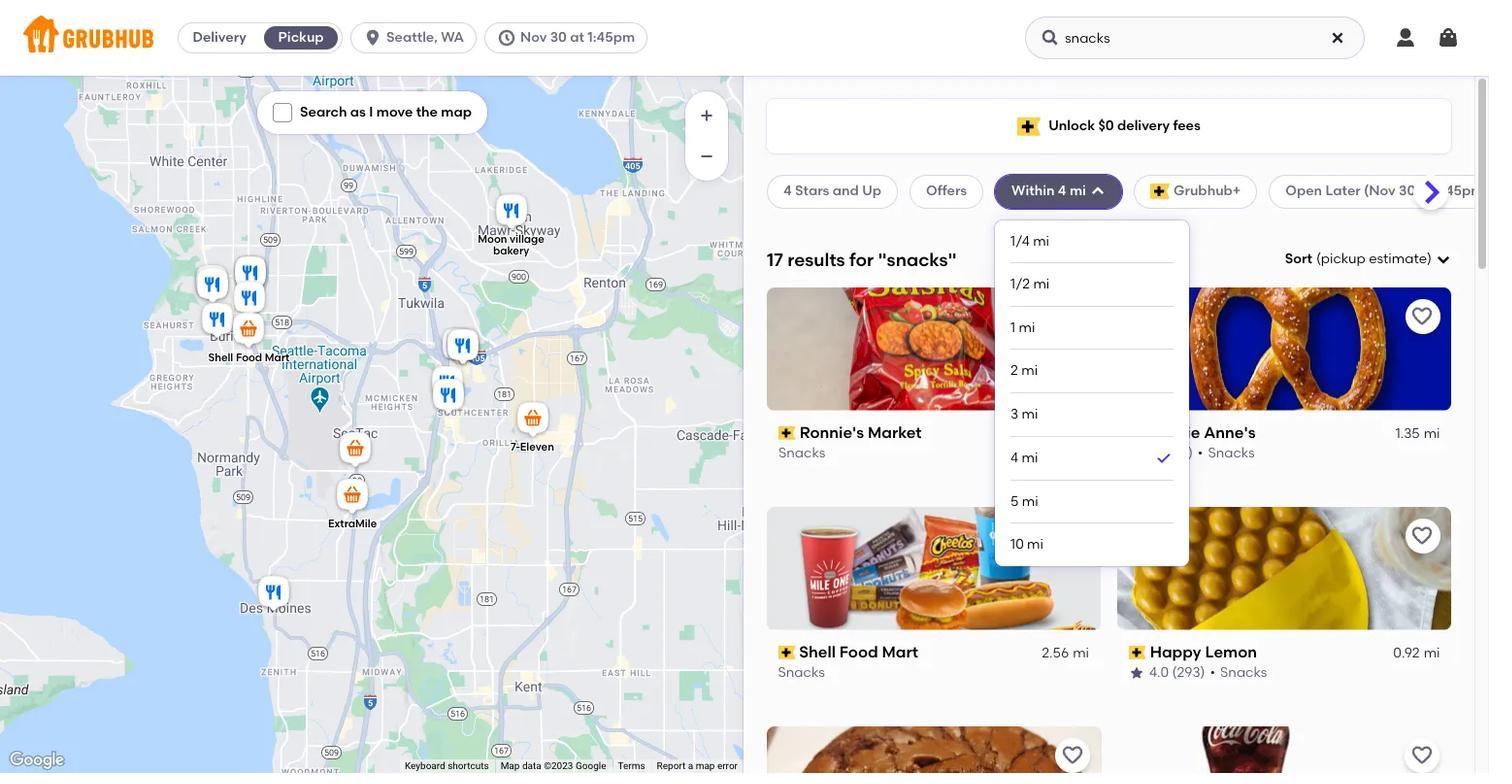 Task type: vqa. For each thing, say whether or not it's contained in the screenshot.
the left • Dessert
no



Task type: describe. For each thing, give the bounding box(es) containing it.
jamba image
[[439, 325, 478, 368]]

)
[[1428, 251, 1433, 267]]

keyboard shortcuts
[[405, 761, 489, 771]]

check icon image
[[1155, 448, 1174, 468]]

royce' washington - westfield southcenter mall image
[[444, 326, 483, 369]]

nov 30 at 1:45pm button
[[485, 22, 656, 53]]

nov
[[521, 29, 547, 46]]

fees
[[1174, 117, 1201, 134]]

(31)
[[1171, 445, 1193, 462]]

snacks down anne's
[[1208, 445, 1255, 462]]

google
[[576, 761, 607, 771]]

(293)
[[1172, 665, 1205, 681]]

mi for 0.92 mi
[[1424, 645, 1440, 661]]

a
[[688, 761, 694, 771]]

auntie anne's image
[[444, 326, 483, 369]]

map data ©2023 google
[[501, 761, 607, 771]]

1 mi
[[1011, 319, 1036, 336]]

village
[[510, 233, 545, 245]]

subscription pass image
[[779, 646, 796, 659]]

search as i move the map
[[300, 104, 472, 120]]

3.11
[[1049, 425, 1070, 442]]

10 mi
[[1011, 536, 1044, 553]]

save this restaurant image for the auntie anne's logo
[[1411, 305, 1435, 328]]

google image
[[5, 748, 69, 773]]

extramile image
[[333, 476, 372, 519]]

(nov
[[1365, 183, 1396, 199]]

snacks down ronnie's
[[779, 445, 826, 462]]

stars
[[795, 183, 830, 199]]

3.7 (31) • snacks
[[1149, 445, 1255, 462]]

offers
[[927, 183, 967, 199]]

sort
[[1286, 251, 1313, 267]]

ronnie's market
[[800, 423, 922, 442]]

seattle, wa
[[387, 29, 464, 46]]

as
[[350, 104, 366, 120]]

moon
[[478, 233, 507, 245]]

mawadda cafe image
[[231, 253, 270, 296]]

subscription pass image for auntie anne's
[[1129, 426, 1146, 440]]

5 mi
[[1011, 493, 1039, 509]]

antojitos michalisco 1st ave image
[[231, 253, 270, 296]]

sort ( pickup estimate )
[[1286, 251, 1433, 267]]

4 mi option
[[1011, 437, 1174, 480]]

4.0
[[1149, 665, 1169, 681]]

mi for 2 mi
[[1022, 363, 1038, 379]]

map
[[501, 761, 520, 771]]

7 eleven image
[[514, 399, 553, 442]]

results
[[788, 248, 846, 271]]

subscription pass image for ronnie's market
[[779, 426, 796, 440]]

mi for 1/4 mi
[[1034, 233, 1050, 249]]

©2023
[[544, 761, 573, 771]]

food inside map region
[[236, 351, 262, 364]]

1/4
[[1011, 233, 1030, 249]]

1 vertical spatial svg image
[[1091, 184, 1106, 200]]

delivery
[[193, 29, 246, 46]]

2.56 mi
[[1043, 645, 1090, 661]]

auntie anne's logo image
[[1117, 287, 1452, 411]]

1 vertical spatial mart
[[883, 643, 919, 661]]

delivery
[[1118, 117, 1170, 134]]

plus icon image
[[697, 106, 717, 125]]

10
[[1011, 536, 1024, 553]]

4 mi
[[1011, 449, 1039, 466]]

5
[[1011, 493, 1019, 509]]

open
[[1286, 183, 1323, 199]]

for
[[850, 248, 874, 271]]

save this restaurant button for ronnie's market
[[1055, 299, 1090, 334]]

data
[[522, 761, 542, 771]]

move
[[377, 104, 413, 120]]

map region
[[0, 0, 966, 773]]

2 vertical spatial save this restaurant image
[[1411, 744, 1435, 767]]

main navigation navigation
[[0, 0, 1490, 76]]

snacks down subscription pass icon
[[779, 665, 826, 681]]

happy
[[1150, 643, 1201, 661]]

open later (nov 30 at 1:45pm)
[[1286, 183, 1490, 199]]

1 horizontal spatial shell
[[800, 643, 837, 661]]

mart inside map region
[[265, 351, 290, 364]]

estimate
[[1370, 251, 1428, 267]]

save this restaurant image for ronnie's market
[[1061, 305, 1084, 328]]

list box containing 1/4 mi
[[1011, 220, 1174, 566]]

1 vertical spatial map
[[696, 761, 715, 771]]

4 for 4 stars and up
[[784, 183, 792, 199]]

17 results for "snacks"
[[767, 248, 957, 271]]

1.35
[[1396, 425, 1420, 442]]

shortcuts
[[448, 761, 489, 771]]

search
[[300, 104, 347, 120]]

7-eleven
[[511, 441, 554, 453]]

svg image inside seattle, wa button
[[363, 28, 383, 48]]

4 stars and up
[[784, 183, 882, 199]]

subscription pass image for happy lemon
[[1129, 646, 1146, 659]]

ronnie's
[[800, 423, 865, 442]]

3.7
[[1149, 445, 1168, 462]]

1 vertical spatial •
[[1210, 665, 1216, 681]]

dairy queen logo image
[[1117, 726, 1452, 773]]

dairy queen image
[[192, 262, 231, 305]]

none field containing sort
[[1286, 250, 1452, 269]]

2 horizontal spatial 4
[[1059, 183, 1067, 199]]

1/2 mi
[[1011, 276, 1050, 293]]

1 vertical spatial at
[[1420, 183, 1434, 199]]

2.56
[[1043, 645, 1070, 661]]

1/4 mi
[[1011, 233, 1050, 249]]



Task type: locate. For each thing, give the bounding box(es) containing it.
0 vertical spatial save this restaurant image
[[1411, 305, 1435, 328]]

moon village bakery
[[478, 233, 545, 257]]

at
[[570, 29, 585, 46], [1420, 183, 1434, 199]]

mart down pierro bakery icon on the top left of the page
[[265, 351, 290, 364]]

seattle,
[[387, 29, 438, 46]]

svg image
[[1395, 26, 1418, 50], [1437, 26, 1461, 50], [497, 28, 517, 48], [1041, 28, 1061, 48], [1331, 30, 1346, 46], [277, 107, 288, 119], [1436, 252, 1452, 267]]

shell food mart down ronnie's market image
[[208, 351, 290, 364]]

happy lemon
[[1150, 643, 1257, 661]]

mi right 1/2
[[1034, 276, 1050, 293]]

pickup
[[278, 29, 324, 46]]

mi
[[1070, 183, 1087, 199], [1034, 233, 1050, 249], [1034, 276, 1050, 293], [1019, 319, 1036, 336], [1022, 363, 1038, 379], [1022, 406, 1039, 422], [1074, 425, 1090, 442], [1424, 425, 1440, 442], [1022, 449, 1039, 466], [1023, 493, 1039, 509], [1028, 536, 1044, 553], [1074, 645, 1090, 661], [1424, 645, 1440, 661]]

moon village bakery logo image
[[767, 726, 1102, 773]]

mi for 1.35 mi
[[1424, 425, 1440, 442]]

4 for 4 mi
[[1011, 449, 1019, 466]]

• snacks
[[1210, 665, 1267, 681]]

1 vertical spatial save this restaurant image
[[1411, 524, 1435, 547]]

within
[[1012, 183, 1055, 199]]

1 vertical spatial 30
[[1400, 183, 1416, 199]]

auntie
[[1150, 423, 1200, 442]]

• right (31)
[[1198, 445, 1203, 462]]

extramile
[[328, 518, 377, 531]]

star icon image
[[1129, 666, 1145, 681]]

at left 1:45pm
[[570, 29, 585, 46]]

svg image
[[363, 28, 383, 48], [1091, 184, 1106, 200]]

grubhub plus flag logo image left unlock
[[1018, 117, 1041, 135]]

• down 'happy lemon'
[[1210, 665, 1216, 681]]

market
[[868, 423, 922, 442]]

1 horizontal spatial food
[[840, 643, 879, 661]]

food down ronnie's market image
[[236, 351, 262, 364]]

mi for 10 mi
[[1028, 536, 1044, 553]]

0.92 mi
[[1394, 645, 1440, 661]]

snacks
[[779, 445, 826, 462], [1208, 445, 1255, 462], [779, 665, 826, 681], [1220, 665, 1267, 681]]

the
[[416, 104, 438, 120]]

mi right 2
[[1022, 363, 1038, 379]]

marina market & deli image
[[254, 573, 293, 616]]

mi for 3 mi
[[1022, 406, 1039, 422]]

shell food mart
[[208, 351, 290, 364], [800, 643, 919, 661]]

seattle, wa button
[[351, 22, 485, 53]]

mi for 5 mi
[[1023, 493, 1039, 509]]

0 vertical spatial 30
[[550, 29, 567, 46]]

0.92
[[1394, 645, 1420, 661]]

1 vertical spatial grubhub plus flag logo image
[[1151, 184, 1170, 200]]

moon village bakery image
[[492, 191, 531, 234]]

tacos el hass image
[[193, 265, 232, 308]]

svg image left seattle,
[[363, 28, 383, 48]]

happy lemon logo image
[[1117, 507, 1452, 630]]

ronnie's market logo image
[[767, 287, 1102, 411]]

subscription pass image left the auntie in the right of the page
[[1129, 426, 1146, 440]]

7-
[[511, 441, 520, 453]]

food
[[236, 351, 262, 364], [840, 643, 879, 661]]

mi right 2.56
[[1074, 645, 1090, 661]]

30
[[550, 29, 567, 46], [1400, 183, 1416, 199]]

shell food mart inside map region
[[208, 351, 290, 364]]

mi for 4 mi
[[1022, 449, 1039, 466]]

save this restaurant image
[[1411, 305, 1435, 328], [1061, 744, 1084, 767]]

1 horizontal spatial map
[[696, 761, 715, 771]]

0 horizontal spatial 30
[[550, 29, 567, 46]]

eleven
[[520, 441, 554, 453]]

error
[[718, 761, 738, 771]]

0 vertical spatial mart
[[265, 351, 290, 364]]

0 vertical spatial map
[[441, 104, 472, 120]]

1 horizontal spatial 4
[[1011, 449, 1019, 466]]

4
[[784, 183, 792, 199], [1059, 183, 1067, 199], [1011, 449, 1019, 466]]

happy lemon image
[[428, 363, 467, 406]]

at inside button
[[570, 29, 585, 46]]

save this restaurant image for happy lemon
[[1411, 524, 1435, 547]]

mi right 1
[[1019, 319, 1036, 336]]

0 horizontal spatial at
[[570, 29, 585, 46]]

1
[[1011, 319, 1016, 336]]

map right the
[[441, 104, 472, 120]]

1 horizontal spatial 30
[[1400, 183, 1416, 199]]

0 vertical spatial grubhub plus flag logo image
[[1018, 117, 1041, 135]]

4 down 3
[[1011, 449, 1019, 466]]

4 right within
[[1059, 183, 1067, 199]]

2 mi
[[1011, 363, 1038, 379]]

30 inside button
[[550, 29, 567, 46]]

0 horizontal spatial map
[[441, 104, 472, 120]]

mi for 2.56 mi
[[1074, 645, 1090, 661]]

save this restaurant image for the moon village bakery logo
[[1061, 744, 1084, 767]]

within 4 mi
[[1012, 183, 1087, 199]]

mi right "5"
[[1023, 493, 1039, 509]]

up
[[863, 183, 882, 199]]

save this restaurant button for happy lemon
[[1405, 518, 1440, 553]]

grubhub+
[[1174, 183, 1242, 199]]

3 mi
[[1011, 406, 1039, 422]]

keyboard shortcuts button
[[405, 760, 489, 773]]

1.35 mi
[[1396, 425, 1440, 442]]

"snacks"
[[879, 248, 957, 271]]

1/2
[[1011, 276, 1031, 293]]

mi right 1/4
[[1034, 233, 1050, 249]]

list box
[[1011, 220, 1174, 566]]

svg image inside nov 30 at 1:45pm button
[[497, 28, 517, 48]]

1 horizontal spatial svg image
[[1091, 184, 1106, 200]]

map
[[441, 104, 472, 120], [696, 761, 715, 771]]

1 horizontal spatial mart
[[883, 643, 919, 661]]

0 vertical spatial svg image
[[363, 28, 383, 48]]

i
[[369, 104, 373, 120]]

0 horizontal spatial save this restaurant image
[[1061, 744, 1084, 767]]

mi right the 0.92
[[1424, 645, 1440, 661]]

lemon
[[1205, 643, 1257, 661]]

ronnie's market image
[[198, 300, 237, 343]]

terms link
[[618, 761, 645, 771]]

mi up the 5 mi
[[1022, 449, 1039, 466]]

shell food mart right subscription pass icon
[[800, 643, 919, 661]]

Search for food, convenience, alcohol... search field
[[1026, 17, 1366, 59]]

0 horizontal spatial grubhub plus flag logo image
[[1018, 117, 1041, 135]]

0 horizontal spatial shell food mart
[[208, 351, 290, 364]]

unlock
[[1049, 117, 1096, 134]]

shell down ronnie's market image
[[208, 351, 233, 364]]

nov 30 at 1:45pm
[[521, 29, 635, 46]]

save this restaurant image
[[1061, 305, 1084, 328], [1411, 524, 1435, 547], [1411, 744, 1435, 767]]

subscription pass image left ronnie's
[[779, 426, 796, 440]]

pickup
[[1322, 251, 1366, 267]]

mart down shell food mart logo
[[883, 643, 919, 661]]

save this restaurant button
[[1055, 299, 1090, 334], [1405, 299, 1440, 334], [1405, 518, 1440, 553], [1055, 738, 1090, 773], [1405, 738, 1440, 773]]

pierro bakery image
[[230, 279, 269, 321]]

delivery button
[[179, 22, 260, 53]]

and
[[833, 183, 859, 199]]

mi right within
[[1070, 183, 1087, 199]]

0 vertical spatial at
[[570, 29, 585, 46]]

0 vertical spatial shell
[[208, 351, 233, 364]]

food right subscription pass icon
[[840, 643, 879, 661]]

wa
[[441, 29, 464, 46]]

svg image right within 4 mi
[[1091, 184, 1106, 200]]

nothing bundt cakes image
[[429, 376, 468, 419]]

0 horizontal spatial svg image
[[363, 28, 383, 48]]

mi for 3.11 mi
[[1074, 425, 1090, 442]]

pickup button
[[260, 22, 342, 53]]

1 vertical spatial food
[[840, 643, 879, 661]]

terms
[[618, 761, 645, 771]]

0 horizontal spatial •
[[1198, 445, 1203, 462]]

grubhub plus flag logo image for unlock $0 delivery fees
[[1018, 117, 1041, 135]]

4 inside option
[[1011, 449, 1019, 466]]

unlock $0 delivery fees
[[1049, 117, 1201, 134]]

30 right nov
[[550, 29, 567, 46]]

mi inside option
[[1022, 449, 1039, 466]]

later
[[1326, 183, 1361, 199]]

mi right 3.11
[[1074, 425, 1090, 442]]

minus icon image
[[697, 147, 717, 166]]

17
[[767, 248, 784, 271]]

report a map error link
[[657, 761, 738, 771]]

0 vertical spatial food
[[236, 351, 262, 364]]

4 left stars
[[784, 183, 792, 199]]

3
[[1011, 406, 1019, 422]]

grubhub plus flag logo image for grubhub+
[[1151, 184, 1170, 200]]

3.11 mi
[[1049, 425, 1090, 442]]

shell food mart image
[[229, 310, 268, 353]]

map right "a" on the left of the page
[[696, 761, 715, 771]]

snacks down lemon
[[1220, 665, 1267, 681]]

bakery
[[493, 244, 530, 257]]

0 vertical spatial •
[[1198, 445, 1203, 462]]

0 horizontal spatial food
[[236, 351, 262, 364]]

2
[[1011, 363, 1019, 379]]

shell right subscription pass icon
[[800, 643, 837, 661]]

0 vertical spatial shell food mart
[[208, 351, 290, 364]]

0 horizontal spatial 4
[[784, 183, 792, 199]]

shell food mart logo image
[[767, 507, 1102, 630]]

1:45pm)
[[1437, 183, 1490, 199]]

mi for 1 mi
[[1019, 319, 1036, 336]]

subscription pass image up star icon
[[1129, 646, 1146, 659]]

subscription pass image
[[779, 426, 796, 440], [1129, 426, 1146, 440], [1129, 646, 1146, 659]]

shell inside map region
[[208, 351, 233, 364]]

keyboard
[[405, 761, 446, 771]]

grubhub plus flag logo image
[[1018, 117, 1041, 135], [1151, 184, 1170, 200]]

(
[[1317, 251, 1322, 267]]

None field
[[1286, 250, 1452, 269]]

report
[[657, 761, 686, 771]]

0 horizontal spatial mart
[[265, 351, 290, 364]]

30 right (nov
[[1400, 183, 1416, 199]]

mi right '1.35' on the bottom right
[[1424, 425, 1440, 442]]

grubhub plus flag logo image left grubhub+
[[1151, 184, 1170, 200]]

at left 1:45pm)
[[1420, 183, 1434, 199]]

0 horizontal spatial shell
[[208, 351, 233, 364]]

1 vertical spatial shell food mart
[[800, 643, 919, 661]]

1 horizontal spatial •
[[1210, 665, 1216, 681]]

1 horizontal spatial shell food mart
[[800, 643, 919, 661]]

4.0 (293)
[[1149, 665, 1205, 681]]

1 vertical spatial shell
[[800, 643, 837, 661]]

auntie anne's
[[1150, 423, 1256, 442]]

1 horizontal spatial save this restaurant image
[[1411, 305, 1435, 328]]

save this restaurant button for auntie anne's
[[1405, 299, 1440, 334]]

1 horizontal spatial at
[[1420, 183, 1434, 199]]

mart
[[265, 351, 290, 364], [883, 643, 919, 661]]

mi right 3
[[1022, 406, 1039, 422]]

sea tac marathon image
[[336, 429, 375, 472]]

mi right 10
[[1028, 536, 1044, 553]]

1 vertical spatial save this restaurant image
[[1061, 744, 1084, 767]]

report a map error
[[657, 761, 738, 771]]

1 horizontal spatial grubhub plus flag logo image
[[1151, 184, 1170, 200]]

anne's
[[1204, 423, 1256, 442]]

0 vertical spatial save this restaurant image
[[1061, 305, 1084, 328]]

mi for 1/2 mi
[[1034, 276, 1050, 293]]



